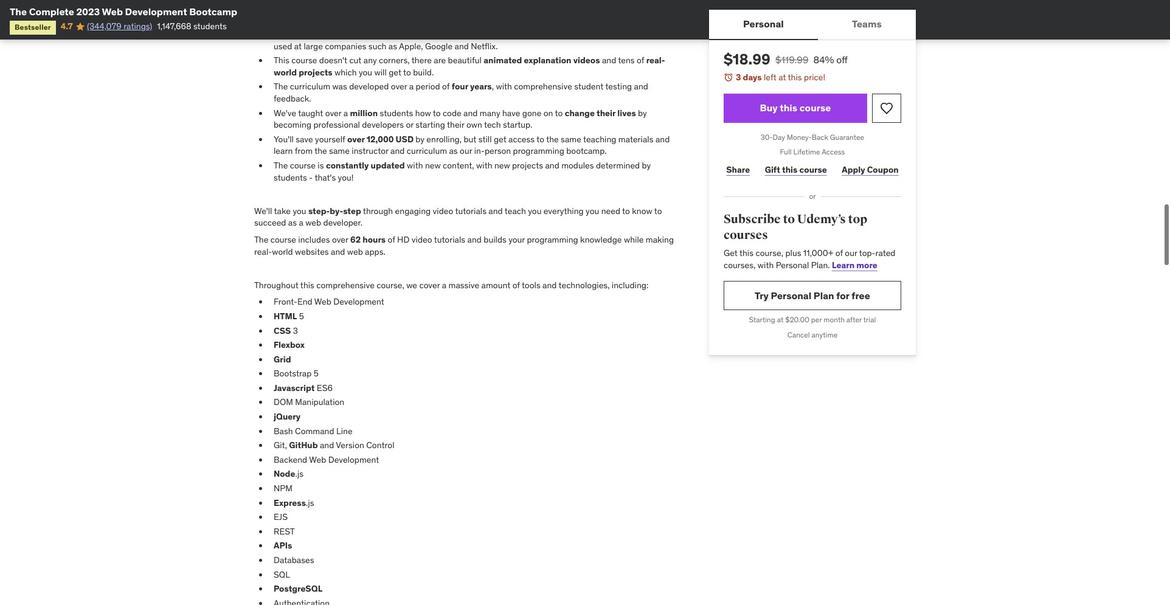 Task type: locate. For each thing, give the bounding box(es) containing it.
html
[[274, 311, 297, 322]]

2023 up (344,079
[[76, 5, 100, 18]]

succeed
[[254, 217, 286, 228]]

world left websites
[[272, 246, 293, 257]]

0 vertical spatial real-
[[646, 55, 665, 66]]

1 vertical spatial updated
[[371, 160, 405, 171]]

1 horizontal spatial video
[[433, 205, 453, 216]]

this inside get this course, plus 11,000+ of our top-rated courses, with personal plan.
[[739, 248, 754, 259]]

1 horizontal spatial as
[[389, 41, 397, 51]]

1 vertical spatial programming
[[527, 234, 578, 245]]

0 vertical spatial projects
[[299, 67, 332, 78]]

in-
[[474, 146, 485, 157]]

2 horizontal spatial as
[[449, 146, 458, 157]]

0 horizontal spatial 2023
[[76, 5, 100, 18]]

0 horizontal spatial our
[[460, 146, 472, 157]]

been
[[333, 29, 352, 40]]

$18.99 $119.99 84% off
[[724, 50, 848, 69]]

developer.
[[323, 217, 363, 228]]

tutorials down through engaging video tutorials and teach you everything you need to know to succeed as a web developer.
[[434, 234, 465, 245]]

video for engaging
[[433, 205, 453, 216]]

0 horizontal spatial 5
[[299, 311, 304, 322]]

as for you'll
[[389, 41, 397, 51]]

by inside with new content, with new projects and modules determined by students - that's you!
[[642, 160, 651, 171]]

and inside with new content, with new projects and modules determined by students - that's you!
[[545, 160, 559, 171]]

and left technologies,
[[543, 280, 557, 291]]

plan.
[[811, 260, 830, 271]]

1 horizontal spatial students
[[274, 172, 307, 183]]

code
[[443, 107, 461, 118]]

will
[[374, 67, 387, 78]]

and left "modules" at top
[[545, 160, 559, 171]]

0 vertical spatial world
[[274, 67, 297, 78]]

world down "this"
[[274, 67, 297, 78]]

yourself
[[315, 134, 345, 145]]

our inside by enrolling, but still get access to the same teaching materials and learn from the same instructor and curriculum as our in-person programming bootcamp.
[[460, 146, 472, 157]]

feedback.
[[274, 93, 311, 104]]

0 vertical spatial by
[[638, 107, 647, 118]]

updated for been
[[354, 29, 386, 40]]

cover
[[419, 280, 440, 291]]

with new content, with new projects and modules determined by students - that's you!
[[274, 160, 651, 183]]

web up (344,079 ratings)
[[102, 5, 123, 18]]

command
[[295, 425, 334, 436]]

of up the learn
[[835, 248, 843, 259]]

course, left plus
[[756, 248, 783, 259]]

new left content,
[[425, 160, 441, 171]]

1 vertical spatial 2023
[[409, 29, 430, 40]]

this for get this course, plus 11,000+ of our top-rated courses, with personal plan.
[[739, 248, 754, 259]]

to right need
[[622, 205, 630, 216]]

at right left
[[778, 72, 786, 83]]

course down succeed
[[270, 234, 296, 245]]

or up usd
[[406, 119, 414, 130]]

course down the "from"
[[290, 160, 316, 171]]

1 vertical spatial video
[[412, 234, 432, 245]]

starting
[[749, 315, 775, 324]]

and left tens
[[602, 55, 616, 66]]

11,000+
[[803, 248, 833, 259]]

1 horizontal spatial curriculum
[[407, 146, 447, 157]]

tech
[[484, 119, 501, 130]]

0 vertical spatial 2023
[[76, 5, 100, 18]]

5 down end
[[299, 311, 304, 322]]

2023 up 'apple,'
[[409, 29, 430, 40]]

the up bestseller
[[10, 5, 27, 18]]

to
[[388, 29, 396, 40], [403, 67, 411, 78], [433, 107, 441, 118], [555, 107, 563, 118], [537, 134, 544, 145], [622, 205, 630, 216], [654, 205, 662, 216], [783, 212, 795, 227]]

this right buy
[[780, 102, 797, 114]]

to up starting
[[433, 107, 441, 118]]

students up developers
[[380, 107, 413, 118]]

learn
[[832, 260, 855, 271]]

back
[[812, 132, 828, 141]]

0 vertical spatial students
[[193, 21, 227, 32]]

to left udemy's
[[783, 212, 795, 227]]

as inside and you'll be learning the latest tools and technologies used at large companies such as apple, google and netflix.
[[389, 41, 397, 51]]

0 horizontal spatial 3
[[293, 325, 298, 336]]

1 vertical spatial their
[[447, 119, 464, 130]]

0 horizontal spatial web
[[305, 217, 321, 228]]

1 horizontal spatial .js
[[306, 497, 314, 508]]

same down you'll save yourself over 12,000 usd
[[329, 146, 350, 157]]

course, inside get this course, plus 11,000+ of our top-rated courses, with personal plan.
[[756, 248, 783, 259]]

coupon
[[867, 164, 899, 175]]

change
[[565, 107, 595, 118]]

0 vertical spatial as
[[389, 41, 397, 51]]

starting at $20.00 per month after trial cancel anytime
[[749, 315, 876, 339]]

same up bootcamp.
[[561, 134, 581, 145]]

1 vertical spatial or
[[809, 192, 816, 201]]

personal
[[743, 18, 784, 30], [776, 260, 809, 271], [771, 289, 811, 302]]

0 vertical spatial tools
[[576, 29, 595, 40]]

tab list
[[709, 10, 916, 40]]

new down the person
[[494, 160, 510, 171]]

course down lifetime
[[799, 164, 827, 175]]

the for the course is constantly updated
[[274, 160, 288, 171]]

personal up $20.00
[[771, 289, 811, 302]]

30-day money-back guarantee full lifetime access
[[761, 132, 864, 157]]

a down we'll take you step-by-step at top left
[[299, 217, 303, 228]]

0 vertical spatial our
[[460, 146, 472, 157]]

the
[[10, 5, 27, 18], [274, 29, 288, 40], [274, 81, 288, 92], [274, 160, 288, 171], [254, 234, 268, 245]]

with inside , with comprehensive student testing and feedback.
[[496, 81, 512, 92]]

a inside through engaging video tutorials and teach you everything you need to know to succeed as a web developer.
[[299, 217, 303, 228]]

1 horizontal spatial projects
[[512, 160, 543, 171]]

as inside by enrolling, but still get access to the same teaching materials and learn from the same instructor and curriculum as our in-person programming bootcamp.
[[449, 146, 458, 157]]

by for by becoming professional developers or starting their own tech startup.
[[638, 107, 647, 118]]

0 horizontal spatial same
[[329, 146, 350, 157]]

tutorials up of hd video tutorials and builds your programming knowledge while making real-world websites and web apps.
[[455, 205, 486, 216]]

github
[[289, 440, 318, 451]]

0 horizontal spatial tools
[[522, 280, 540, 291]]

curriculum up the "feedback."
[[290, 81, 330, 92]]

tutorials
[[455, 205, 486, 216], [434, 234, 465, 245]]

video
[[433, 205, 453, 216], [412, 234, 432, 245]]

$18.99
[[724, 50, 770, 69]]

to inside the subscribe to udemy's top courses
[[783, 212, 795, 227]]

tools right amount
[[522, 280, 540, 291]]

we've
[[274, 107, 296, 118]]

same
[[561, 134, 581, 145], [329, 146, 350, 157]]

over up instructor
[[347, 134, 365, 145]]

1 vertical spatial comprehensive
[[316, 280, 375, 291]]

1 vertical spatial projects
[[512, 160, 543, 171]]

with
[[496, 81, 512, 92], [407, 160, 423, 171], [476, 160, 492, 171], [758, 260, 774, 271]]

that's
[[315, 172, 336, 183]]

teams
[[852, 18, 882, 30]]

2 vertical spatial students
[[274, 172, 307, 183]]

0 vertical spatial course,
[[756, 248, 783, 259]]

2 horizontal spatial students
[[380, 107, 413, 118]]

real- down succeed
[[254, 246, 272, 257]]

2 vertical spatial at
[[777, 315, 783, 324]]

0 vertical spatial web
[[305, 217, 321, 228]]

the down succeed
[[254, 234, 268, 245]]

1 horizontal spatial get
[[494, 134, 506, 145]]

2 vertical spatial web
[[309, 454, 326, 465]]

free
[[852, 289, 870, 302]]

instructor
[[352, 146, 388, 157]]

off
[[836, 54, 848, 66]]

by right usd
[[416, 134, 424, 145]]

and up own
[[463, 107, 478, 118]]

web down we'll take you step-by-step at top left
[[305, 217, 321, 228]]

3
[[736, 72, 741, 83], [293, 325, 298, 336]]

1 vertical spatial world
[[272, 246, 293, 257]]

1 vertical spatial our
[[845, 248, 857, 259]]

front-end web development html 5 css 3 flexbox grid bootstrap 5 javascript es6 dom manipulation jquery bash command line git, github and version control backend web development node .js npm express .js ejs rest apis databases sql postgresql
[[274, 296, 394, 594]]

the for the course has been updated to be 2023 ready
[[274, 29, 288, 40]]

as down the enrolling,
[[449, 146, 458, 157]]

of inside get this course, plus 11,000+ of our top-rated courses, with personal plan.
[[835, 248, 843, 259]]

1 horizontal spatial tools
[[576, 29, 595, 40]]

the up is
[[314, 146, 327, 157]]

course, left the we
[[377, 280, 404, 291]]

at inside starting at $20.00 per month after trial cancel anytime
[[777, 315, 783, 324]]

0 horizontal spatial get
[[389, 67, 401, 78]]

tutorials for builds
[[434, 234, 465, 245]]

curriculum down the enrolling,
[[407, 146, 447, 157]]

2 new from the left
[[494, 160, 510, 171]]

the down on
[[546, 134, 559, 145]]

course up back
[[800, 102, 831, 114]]

course down large
[[291, 55, 317, 66]]

1 vertical spatial 3
[[293, 325, 298, 336]]

0 horizontal spatial new
[[425, 160, 441, 171]]

of left "hd"
[[388, 234, 395, 245]]

explanation
[[524, 55, 571, 66]]

projects inside real- world projects
[[299, 67, 332, 78]]

web down 62
[[347, 246, 363, 257]]

and right materials
[[656, 134, 670, 145]]

tools right the latest
[[576, 29, 595, 40]]

updated up such
[[354, 29, 386, 40]]

or up udemy's
[[809, 192, 816, 201]]

5
[[299, 311, 304, 322], [314, 368, 319, 379]]

get
[[389, 67, 401, 78], [494, 134, 506, 145]]

0 vertical spatial same
[[561, 134, 581, 145]]

comprehensive down apps. at the top left
[[316, 280, 375, 291]]

and down command
[[320, 440, 334, 451]]

this right gift
[[782, 164, 798, 175]]

real-
[[646, 55, 665, 66], [254, 246, 272, 257]]

1 vertical spatial as
[[449, 146, 458, 157]]

1 vertical spatial real-
[[254, 246, 272, 257]]

1 horizontal spatial real-
[[646, 55, 665, 66]]

has
[[318, 29, 331, 40]]

course up large
[[290, 29, 316, 40]]

throughout this comprehensive course, we cover a massive amount of tools and technologies, including:
[[254, 280, 648, 291]]

0 vertical spatial or
[[406, 119, 414, 130]]

course inside button
[[800, 102, 831, 114]]

projects down doesn't on the left top
[[299, 67, 332, 78]]

0 horizontal spatial video
[[412, 234, 432, 245]]

0 horizontal spatial students
[[193, 21, 227, 32]]

four
[[452, 81, 468, 92]]

this up courses,
[[739, 248, 754, 259]]

tools inside and you'll be learning the latest tools and technologies used at large companies such as apple, google and netflix.
[[576, 29, 595, 40]]

by inside 'by becoming professional developers or starting their own tech startup.'
[[638, 107, 647, 118]]

1 horizontal spatial our
[[845, 248, 857, 259]]

video inside of hd video tutorials and builds your programming knowledge while making real-world websites and web apps.
[[412, 234, 432, 245]]

of inside of hd video tutorials and builds your programming knowledge while making real-world websites and web apps.
[[388, 234, 395, 245]]

this inside button
[[780, 102, 797, 114]]

1 horizontal spatial new
[[494, 160, 510, 171]]

0 vertical spatial personal
[[743, 18, 784, 30]]

web down 'github' at bottom
[[309, 454, 326, 465]]

1 horizontal spatial 5
[[314, 368, 319, 379]]

databases
[[274, 555, 314, 566]]

over
[[391, 81, 407, 92], [325, 107, 341, 118], [347, 134, 365, 145], [332, 234, 348, 245]]

1 vertical spatial development
[[333, 296, 384, 307]]

knowledge
[[580, 234, 622, 245]]

0 horizontal spatial as
[[288, 217, 297, 228]]

we've taught over a million students how to code and many have gone on to change their lives
[[274, 107, 638, 118]]

students down bootcamp at top
[[193, 21, 227, 32]]

0 horizontal spatial course,
[[377, 280, 404, 291]]

by becoming professional developers or starting their own tech startup.
[[274, 107, 647, 130]]

you'll
[[473, 29, 492, 40]]

0 horizontal spatial curriculum
[[290, 81, 330, 92]]

world inside of hd video tutorials and builds your programming knowledge while making real-world websites and web apps.
[[272, 246, 293, 257]]

2 be from the left
[[494, 29, 504, 40]]

and inside , with comprehensive student testing and feedback.
[[634, 81, 648, 92]]

and up videos
[[597, 29, 611, 40]]

0 horizontal spatial or
[[406, 119, 414, 130]]

world
[[274, 67, 297, 78], [272, 246, 293, 257]]

development down version
[[328, 454, 379, 465]]

with down in- on the top left
[[476, 160, 492, 171]]

starting
[[416, 119, 445, 130]]

still
[[478, 134, 492, 145]]

their down the we've taught over a million students how to code and many have gone on to change their lives
[[447, 119, 464, 130]]

this up end
[[300, 280, 314, 291]]

be right you'll
[[494, 29, 504, 40]]

video inside through engaging video tutorials and teach you everything you need to know to succeed as a web developer.
[[433, 205, 453, 216]]

or
[[406, 119, 414, 130], [809, 192, 816, 201]]

comprehensive inside , with comprehensive student testing and feedback.
[[514, 81, 572, 92]]

this for throughout this comprehensive course, we cover a massive amount of tools and technologies, including:
[[300, 280, 314, 291]]

0 vertical spatial 3
[[736, 72, 741, 83]]

as inside through engaging video tutorials and teach you everything you need to know to succeed as a web developer.
[[288, 217, 297, 228]]

of right tens
[[637, 55, 644, 66]]

and
[[456, 29, 471, 40], [597, 29, 611, 40], [455, 41, 469, 51], [602, 55, 616, 66], [634, 81, 648, 92], [463, 107, 478, 118], [656, 134, 670, 145], [390, 146, 405, 157], [545, 160, 559, 171], [489, 205, 503, 216], [467, 234, 482, 245], [331, 246, 345, 257], [543, 280, 557, 291], [320, 440, 334, 451]]

know
[[632, 205, 652, 216]]

2 vertical spatial by
[[642, 160, 651, 171]]

1 vertical spatial the
[[546, 134, 559, 145]]

programming down "everything"
[[527, 234, 578, 245]]

2 vertical spatial as
[[288, 217, 297, 228]]

1 vertical spatial curriculum
[[407, 146, 447, 157]]

3 right the 'css'
[[293, 325, 298, 336]]

have
[[502, 107, 520, 118]]

0 vertical spatial tutorials
[[455, 205, 486, 216]]

1 new from the left
[[425, 160, 441, 171]]

at right used
[[294, 41, 302, 51]]

tab list containing personal
[[709, 10, 916, 40]]

0 horizontal spatial their
[[447, 119, 464, 130]]

0 horizontal spatial real-
[[254, 246, 272, 257]]

our up "learn more"
[[845, 248, 857, 259]]

real- right tens
[[646, 55, 665, 66]]

to right know
[[654, 205, 662, 216]]

determined
[[596, 160, 640, 171]]

0 vertical spatial updated
[[354, 29, 386, 40]]

be inside and you'll be learning the latest tools and technologies used at large companies such as apple, google and netflix.
[[494, 29, 504, 40]]

programming down access
[[513, 146, 564, 157]]

gift
[[765, 164, 780, 175]]

0 horizontal spatial projects
[[299, 67, 332, 78]]

gone
[[522, 107, 541, 118]]

1 horizontal spatial their
[[597, 107, 616, 118]]

and you'll be learning the latest tools and technologies used at large companies such as apple, google and netflix.
[[274, 29, 662, 51]]

course for the course includes over 62 hours
[[270, 234, 296, 245]]

the up the "feedback."
[[274, 81, 288, 92]]

get up the person
[[494, 134, 506, 145]]

1 horizontal spatial web
[[347, 246, 363, 257]]

are
[[434, 55, 446, 66]]

or inside 'by becoming professional developers or starting their own tech startup.'
[[406, 119, 414, 130]]

2 vertical spatial personal
[[771, 289, 811, 302]]

share button
[[724, 158, 753, 182]]

students inside with new content, with new projects and modules determined by students - that's you!
[[274, 172, 307, 183]]

programming inside by enrolling, but still get access to the same teaching materials and learn from the same instructor and curriculum as our in-person programming bootcamp.
[[513, 146, 564, 157]]

plan
[[814, 289, 834, 302]]

0 vertical spatial video
[[433, 205, 453, 216]]

bootcamp.
[[566, 146, 607, 157]]

0 vertical spatial 5
[[299, 311, 304, 322]]

1 horizontal spatial comprehensive
[[514, 81, 572, 92]]

the up used
[[274, 29, 288, 40]]

this down the $119.99 on the top of page
[[788, 72, 802, 83]]

modules
[[561, 160, 594, 171]]

$20.00
[[785, 315, 809, 324]]

web
[[305, 217, 321, 228], [347, 246, 363, 257]]

real- inside of hd video tutorials and builds your programming knowledge while making real-world websites and web apps.
[[254, 246, 272, 257]]

a
[[409, 81, 414, 92], [343, 107, 348, 118], [299, 217, 303, 228], [442, 280, 446, 291]]

development up 1,147,668
[[125, 5, 187, 18]]

1 horizontal spatial course,
[[756, 248, 783, 259]]

try personal plan for free link
[[724, 281, 901, 310]]

by down materials
[[642, 160, 651, 171]]

to right access
[[537, 134, 544, 145]]

1 vertical spatial web
[[347, 246, 363, 257]]

builds
[[484, 234, 506, 245]]

personal down plus
[[776, 260, 809, 271]]

0 vertical spatial comprehensive
[[514, 81, 572, 92]]

video for hd
[[412, 234, 432, 245]]

learn
[[274, 146, 293, 157]]

-
[[309, 172, 313, 183]]

the course includes over 62 hours
[[254, 234, 386, 245]]

courses,
[[724, 260, 756, 271]]

as down take on the left top of page
[[288, 217, 297, 228]]

personal inside button
[[743, 18, 784, 30]]

1 vertical spatial students
[[380, 107, 413, 118]]

0 vertical spatial .js
[[295, 469, 304, 479]]

their left lives
[[597, 107, 616, 118]]

over down "which you will get to build."
[[391, 81, 407, 92]]

tutorials inside of hd video tutorials and builds your programming knowledge while making real-world websites and web apps.
[[434, 234, 465, 245]]

1 horizontal spatial same
[[561, 134, 581, 145]]

0 horizontal spatial comprehensive
[[316, 280, 375, 291]]

1 horizontal spatial be
[[494, 29, 504, 40]]

wishlist image
[[879, 101, 894, 115]]

1 vertical spatial 5
[[314, 368, 319, 379]]

1 vertical spatial get
[[494, 134, 506, 145]]

the down the "learn" on the left top of page
[[274, 160, 288, 171]]

by-
[[330, 205, 343, 216]]

1 vertical spatial personal
[[776, 260, 809, 271]]

1 vertical spatial by
[[416, 134, 424, 145]]

tutorials inside through engaging video tutorials and teach you everything you need to know to succeed as a web developer.
[[455, 205, 486, 216]]

and left the teach
[[489, 205, 503, 216]]

5 up es6
[[314, 368, 319, 379]]

video right engaging
[[433, 205, 453, 216]]

$119.99
[[775, 54, 809, 66]]

0 vertical spatial curriculum
[[290, 81, 330, 92]]

by inside by enrolling, but still get access to the same teaching materials and learn from the same instructor and curriculum as our in-person programming bootcamp.
[[416, 134, 424, 145]]

alarm image
[[724, 72, 733, 82]]

by
[[638, 107, 647, 118], [416, 134, 424, 145], [642, 160, 651, 171]]

at inside and you'll be learning the latest tools and technologies used at large companies such as apple, google and netflix.
[[294, 41, 302, 51]]



Task type: vqa. For each thing, say whether or not it's contained in the screenshot.


Task type: describe. For each thing, give the bounding box(es) containing it.
you!
[[338, 172, 354, 183]]

and inside through engaging video tutorials and teach you everything you need to know to succeed as a web developer.
[[489, 205, 503, 216]]

complete
[[29, 5, 74, 18]]

as for engaging
[[288, 217, 297, 228]]

javascript
[[274, 382, 315, 393]]

1 horizontal spatial 3
[[736, 72, 741, 83]]

and left you'll
[[456, 29, 471, 40]]

with down usd
[[407, 160, 423, 171]]

netflix.
[[471, 41, 498, 51]]

developed
[[349, 81, 389, 92]]

apply
[[842, 164, 865, 175]]

take
[[274, 205, 291, 216]]

gift this course
[[765, 164, 827, 175]]

ratings)
[[124, 21, 152, 32]]

of hd video tutorials and builds your programming knowledge while making real-world websites and web apps.
[[254, 234, 674, 257]]

(344,079
[[87, 21, 122, 32]]

apps.
[[365, 246, 385, 257]]

hours
[[363, 234, 386, 245]]

technologies,
[[559, 280, 610, 291]]

bash
[[274, 425, 293, 436]]

access
[[508, 134, 535, 145]]

lifetime
[[793, 147, 820, 157]]

backend
[[274, 454, 307, 465]]

over up professional
[[325, 107, 341, 118]]

updated for constantly
[[371, 160, 405, 171]]

includes
[[298, 234, 330, 245]]

2 vertical spatial development
[[328, 454, 379, 465]]

animated
[[484, 55, 522, 66]]

their inside 'by becoming professional developers or starting their own tech startup.'
[[447, 119, 464, 130]]

own
[[466, 119, 482, 130]]

making
[[646, 234, 674, 245]]

to right on
[[555, 107, 563, 118]]

0 vertical spatial web
[[102, 5, 123, 18]]

step-
[[308, 205, 330, 216]]

get this course, plus 11,000+ of our top-rated courses, with personal plan.
[[724, 248, 895, 271]]

1 vertical spatial same
[[329, 146, 350, 157]]

million
[[350, 107, 378, 118]]

lives
[[617, 107, 636, 118]]

through engaging video tutorials and teach you everything you need to know to succeed as a web developer.
[[254, 205, 662, 228]]

jquery
[[274, 411, 301, 422]]

period
[[416, 81, 440, 92]]

top-
[[859, 248, 875, 259]]

1 vertical spatial tools
[[522, 280, 540, 291]]

everything
[[544, 205, 584, 216]]

1 vertical spatial course,
[[377, 280, 404, 291]]

git,
[[274, 440, 287, 451]]

real- inside real- world projects
[[646, 55, 665, 66]]

top
[[848, 212, 867, 227]]

tens
[[618, 55, 635, 66]]

testing
[[605, 81, 632, 92]]

this for buy this course
[[780, 102, 797, 114]]

1 horizontal spatial or
[[809, 192, 816, 201]]

and inside front-end web development html 5 css 3 flexbox grid bootstrap 5 javascript es6 dom manipulation jquery bash command line git, github and version control backend web development node .js npm express .js ejs rest apis databases sql postgresql
[[320, 440, 334, 451]]

is
[[318, 160, 324, 171]]

used
[[274, 41, 292, 51]]

there
[[412, 55, 432, 66]]

grid
[[274, 354, 291, 365]]

websites
[[295, 246, 329, 257]]

for
[[836, 289, 849, 302]]

buy
[[760, 102, 778, 114]]

you'll
[[274, 134, 294, 145]]

our inside get this course, plus 11,000+ of our top-rated courses, with personal plan.
[[845, 248, 857, 259]]

latest
[[553, 29, 574, 40]]

to up corners,
[[388, 29, 396, 40]]

the for the curriculum was developed over a period of four years
[[274, 81, 288, 92]]

web inside of hd video tutorials and builds your programming knowledge while making real-world websites and web apps.
[[347, 246, 363, 257]]

you down any
[[359, 67, 372, 78]]

which
[[334, 67, 357, 78]]

step
[[343, 205, 361, 216]]

and up this course doesn't cut any corners, there are beautiful animated explanation videos and tens of
[[455, 41, 469, 51]]

84%
[[813, 54, 834, 66]]

a up professional
[[343, 107, 348, 118]]

you right take on the left top of page
[[293, 205, 306, 216]]

30-
[[761, 132, 773, 141]]

years
[[470, 81, 492, 92]]

a right cover
[[442, 280, 446, 291]]

enrolling,
[[427, 134, 462, 145]]

projects inside with new content, with new projects and modules determined by students - that's you!
[[512, 160, 543, 171]]

the course is constantly updated
[[274, 160, 405, 171]]

and down usd
[[390, 146, 405, 157]]

end
[[297, 296, 312, 307]]

and down the course includes over 62 hours at the top of the page
[[331, 246, 345, 257]]

3 inside front-end web development html 5 css 3 flexbox grid bootstrap 5 javascript es6 dom manipulation jquery bash command line git, github and version control backend web development node .js npm express .js ejs rest apis databases sql postgresql
[[293, 325, 298, 336]]

dom
[[274, 397, 293, 408]]

1 vertical spatial at
[[778, 72, 786, 83]]

hd
[[397, 234, 409, 245]]

this for gift this course
[[782, 164, 798, 175]]

your
[[509, 234, 525, 245]]

comprehensive for with
[[514, 81, 572, 92]]

we
[[406, 280, 417, 291]]

3 days left at this price!
[[736, 72, 825, 83]]

the for the complete 2023 web development bootcamp
[[10, 5, 27, 18]]

personal inside get this course, plus 11,000+ of our top-rated courses, with personal plan.
[[776, 260, 809, 271]]

1 be from the left
[[398, 29, 407, 40]]

12,000
[[367, 134, 394, 145]]

and left builds
[[467, 234, 482, 245]]

the complete 2023 web development bootcamp
[[10, 5, 237, 18]]

videos
[[573, 55, 600, 66]]

days
[[743, 72, 762, 83]]

programming inside of hd video tutorials and builds your programming knowledge while making real-world websites and web apps.
[[527, 234, 578, 245]]

of left the four
[[442, 81, 450, 92]]

course for the course is constantly updated
[[290, 160, 316, 171]]

by for by enrolling, but still get access to the same teaching materials and learn from the same instructor and curriculum as our in-person programming bootcamp.
[[416, 134, 424, 145]]

need
[[601, 205, 620, 216]]

get inside by enrolling, but still get access to the same teaching materials and learn from the same instructor and curriculum as our in-person programming bootcamp.
[[494, 134, 506, 145]]

you right the teach
[[528, 205, 541, 216]]

line
[[336, 425, 352, 436]]

1 horizontal spatial 2023
[[409, 29, 430, 40]]

1 vertical spatial web
[[314, 296, 331, 307]]

0 vertical spatial get
[[389, 67, 401, 78]]

build.
[[413, 67, 434, 78]]

throughout
[[254, 280, 298, 291]]

of right amount
[[512, 280, 520, 291]]

this course doesn't cut any corners, there are beautiful animated explanation videos and tens of
[[274, 55, 646, 66]]

0 vertical spatial development
[[125, 5, 187, 18]]

npm
[[274, 483, 293, 494]]

with inside get this course, plus 11,000+ of our top-rated courses, with personal plan.
[[758, 260, 774, 271]]

corners,
[[379, 55, 410, 66]]

front-
[[274, 296, 297, 307]]

buy this course button
[[724, 93, 867, 123]]

the for the course includes over 62 hours
[[254, 234, 268, 245]]

comprehensive for this
[[316, 280, 375, 291]]

money-
[[787, 132, 812, 141]]

guarantee
[[830, 132, 864, 141]]

to left build. at the left
[[403, 67, 411, 78]]

2 vertical spatial the
[[314, 146, 327, 157]]

large
[[304, 41, 323, 51]]

bootcamp
[[189, 5, 237, 18]]

usd
[[396, 134, 414, 145]]

the inside and you'll be learning the latest tools and technologies used at large companies such as apple, google and netflix.
[[539, 29, 551, 40]]

over left 62
[[332, 234, 348, 245]]

from
[[295, 146, 313, 157]]

you left need
[[586, 205, 599, 216]]

try personal plan for free
[[755, 289, 870, 302]]

0 horizontal spatial .js
[[295, 469, 304, 479]]

0 vertical spatial their
[[597, 107, 616, 118]]

by enrolling, but still get access to the same teaching materials and learn from the same instructor and curriculum as our in-person programming bootcamp.
[[274, 134, 670, 157]]

course for the course has been updated to be 2023 ready
[[290, 29, 316, 40]]

tutorials for teach
[[455, 205, 486, 216]]

to inside by enrolling, but still get access to the same teaching materials and learn from the same instructor and curriculum as our in-person programming bootcamp.
[[537, 134, 544, 145]]

web inside through engaging video tutorials and teach you everything you need to know to succeed as a web developer.
[[305, 217, 321, 228]]

curriculum inside by enrolling, but still get access to the same teaching materials and learn from the same instructor and curriculum as our in-person programming bootcamp.
[[407, 146, 447, 157]]

world inside real- world projects
[[274, 67, 297, 78]]

a left period
[[409, 81, 414, 92]]

the course has been updated to be 2023 ready
[[274, 29, 456, 40]]

course for this course doesn't cut any corners, there are beautiful animated explanation videos and tens of
[[291, 55, 317, 66]]



